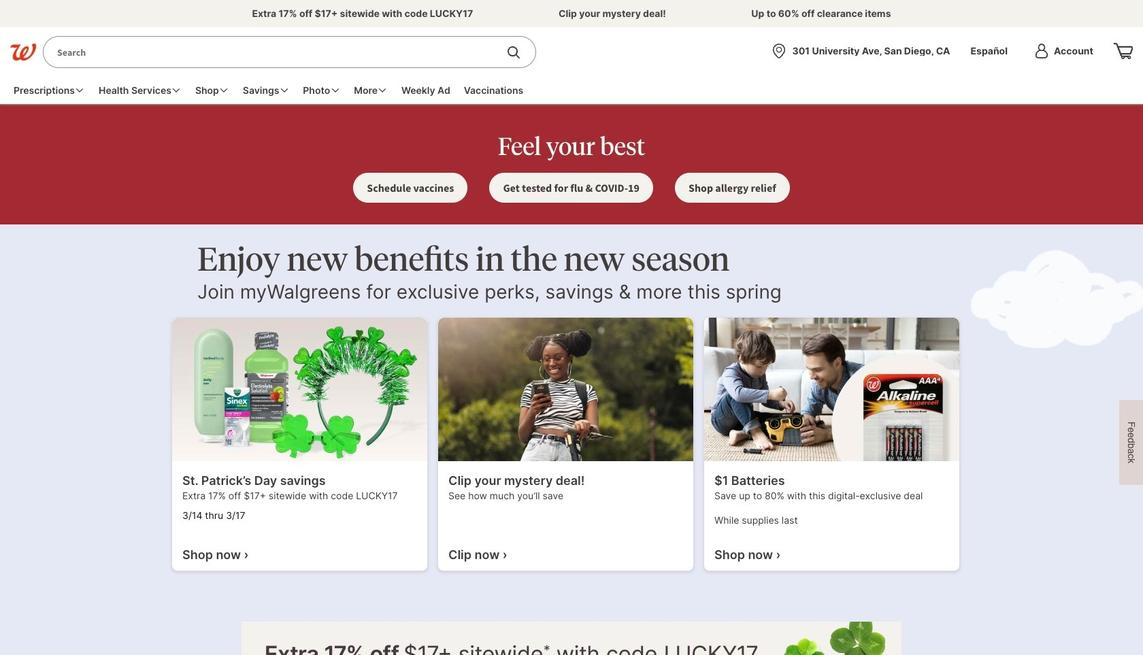 Task type: locate. For each thing, give the bounding box(es) containing it.
search image
[[507, 45, 521, 59]]

advertisement element
[[242, 623, 902, 656]]

Search by keyword or item number text field
[[44, 37, 509, 67]]



Task type: describe. For each thing, give the bounding box(es) containing it.
top navigation with the logo, search field, account and cart element
[[0, 27, 1144, 104]]

account. element
[[1055, 46, 1094, 56]]

walgreens: trusted since 1901 image
[[10, 44, 36, 60]]



